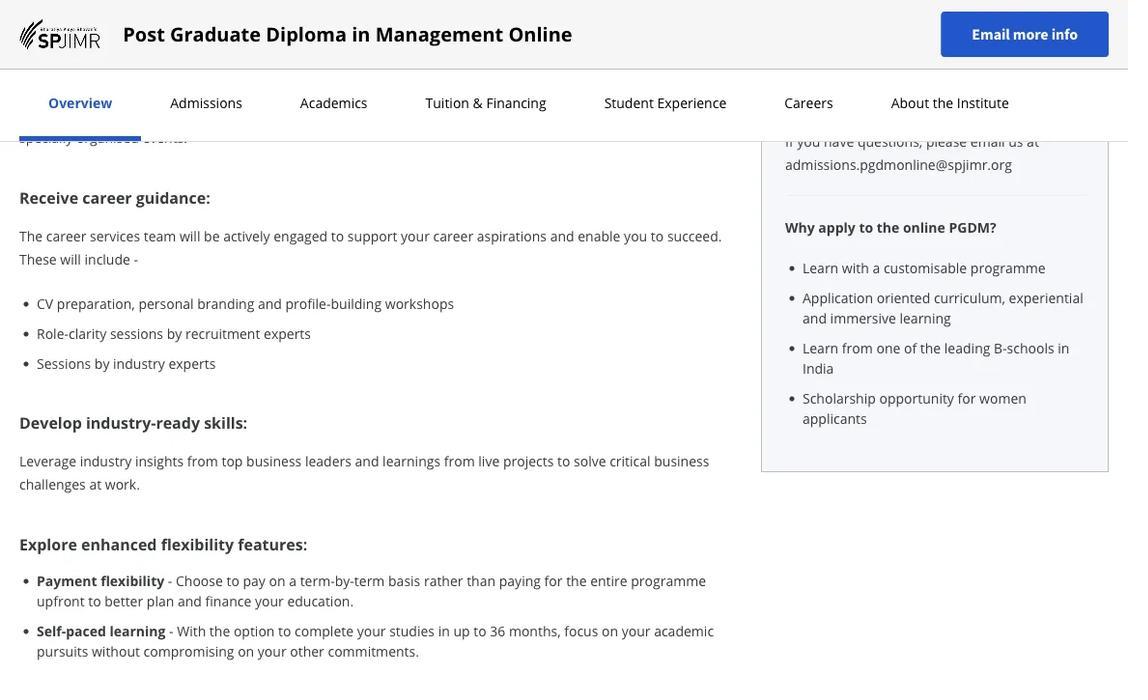 Task type: locate. For each thing, give the bounding box(es) containing it.
1 vertical spatial you
[[624, 227, 648, 245]]

0 vertical spatial experts
[[264, 325, 311, 343]]

0 horizontal spatial network
[[497, 82, 549, 100]]

1 vertical spatial list item
[[37, 621, 738, 662]]

1 horizontal spatial alumni
[[136, 43, 191, 63]]

0 horizontal spatial at
[[89, 475, 102, 493]]

leading up the during
[[686, 82, 732, 100]]

0 vertical spatial -
[[134, 250, 138, 268]]

learning
[[900, 309, 952, 328], [110, 622, 166, 641]]

post
[[123, 21, 165, 47]]

studies
[[390, 622, 435, 641]]

top down skills:
[[222, 452, 243, 470]]

role-
[[37, 325, 69, 343]]

by down clarity
[[95, 355, 110, 373]]

top inside gain alumni status equivalent to the on-campus programs and join a global network of 15,000+ members leading top businesses. in addition, build valuable, professional connections within a prominent industry network during specially organised events.
[[19, 105, 41, 123]]

on right focus
[[602, 622, 619, 641]]

0 horizontal spatial for
[[545, 572, 563, 591]]

list containing payment flexibility
[[27, 571, 738, 675]]

36
[[490, 622, 506, 641]]

flexibility up the choose
[[161, 534, 234, 555]]

industry down the '15,000+'
[[575, 105, 627, 123]]

role-clarity sessions by recruitment experts list item
[[37, 324, 738, 344]]

list item
[[37, 571, 738, 612], [37, 621, 738, 662]]

career for the
[[46, 227, 86, 245]]

to up finance
[[227, 572, 240, 591]]

0 vertical spatial on
[[269, 572, 286, 591]]

by-
[[335, 572, 355, 591]]

and down application
[[803, 309, 827, 328]]

1 horizontal spatial at
[[1028, 132, 1040, 150]]

from left live
[[444, 452, 475, 470]]

from right insights
[[187, 452, 218, 470]]

- inside - choose to pay on a term-by-term basis rather than paying for the entire programme upfront to better plan and finance your education.
[[168, 572, 172, 591]]

education.
[[287, 592, 354, 611]]

programme up experiential
[[971, 259, 1046, 277]]

without
[[92, 643, 140, 661]]

to up build
[[210, 82, 223, 100]]

enable
[[578, 227, 621, 245]]

top down gain
[[19, 105, 41, 123]]

sessions
[[110, 325, 163, 343]]

2 business from the left
[[655, 452, 710, 470]]

1 vertical spatial of
[[905, 339, 917, 358]]

of up prominent
[[553, 82, 566, 100]]

career up services
[[82, 188, 132, 208]]

be
[[204, 227, 220, 245]]

to left solve
[[558, 452, 571, 470]]

your right support
[[401, 227, 430, 245]]

1 vertical spatial experts
[[169, 355, 216, 373]]

1 horizontal spatial will
[[180, 227, 201, 245]]

gain
[[19, 82, 48, 100]]

overview link
[[43, 94, 118, 112]]

0 horizontal spatial experts
[[169, 355, 216, 373]]

1 vertical spatial will
[[60, 250, 81, 268]]

0 vertical spatial at
[[1028, 132, 1040, 150]]

in inside - with the option to complete your studies in up to 36 months, focus on your academic pursuits without compromising on your other commitments.
[[438, 622, 450, 641]]

1 vertical spatial at
[[89, 475, 102, 493]]

the
[[227, 82, 248, 100], [933, 94, 954, 112], [877, 218, 900, 236], [921, 339, 942, 358], [567, 572, 587, 591], [210, 622, 230, 641]]

by
[[167, 325, 182, 343], [95, 355, 110, 373]]

paying
[[499, 572, 541, 591]]

cv preparation, personal branding and profile-building workshops list item
[[37, 294, 738, 314]]

you right enable in the top of the page
[[624, 227, 648, 245]]

industry down the sessions
[[113, 355, 165, 373]]

1 list item from the top
[[37, 571, 738, 612]]

experts down profile-
[[264, 325, 311, 343]]

1 horizontal spatial programme
[[971, 259, 1046, 277]]

leading inside "learn from one of the leading b-schools in india"
[[945, 339, 991, 358]]

choose
[[176, 572, 223, 591]]

will left "be"
[[180, 227, 201, 245]]

0 horizontal spatial programme
[[631, 572, 707, 591]]

to down the payment flexibility
[[88, 592, 101, 611]]

0 vertical spatial you
[[798, 132, 821, 150]]

and left profile-
[[258, 295, 282, 313]]

the down application oriented curriculum, experiential and immersive learning
[[921, 339, 942, 358]]

scholarship opportunity for women applicants list item
[[803, 389, 1085, 429]]

your down pay
[[255, 592, 284, 611]]

business left leaders
[[247, 452, 302, 470]]

will
[[180, 227, 201, 245], [60, 250, 81, 268]]

1 vertical spatial industry
[[113, 355, 165, 373]]

your down the option
[[258, 643, 287, 661]]

november
[[891, 6, 962, 25]]

2 horizontal spatial on
[[602, 622, 619, 641]]

alumni up equivalent
[[136, 43, 191, 63]]

experts inside list item
[[264, 325, 311, 343]]

learn up india
[[803, 339, 839, 358]]

questions,
[[858, 132, 923, 150]]

1 vertical spatial -
[[168, 572, 172, 591]]

2 learn from the top
[[803, 339, 839, 358]]

- inside - with the option to complete your studies in up to 36 months, focus on your academic pursuits without compromising on your other commitments.
[[169, 622, 174, 641]]

in left up
[[438, 622, 450, 641]]

0 vertical spatial for
[[958, 390, 977, 408]]

and left enable in the top of the page
[[551, 227, 575, 245]]

on down the option
[[238, 643, 254, 661]]

learning up without
[[110, 622, 166, 641]]

1 horizontal spatial by
[[167, 325, 182, 343]]

at
[[1028, 132, 1040, 150], [89, 475, 102, 493]]

a right with
[[873, 259, 881, 277]]

tuition & financing link
[[420, 94, 552, 112]]

flexibility up 'better'
[[101, 572, 164, 591]]

2 horizontal spatial from
[[843, 339, 874, 358]]

on inside - choose to pay on a term-by-term basis rather than paying for the entire programme upfront to better plan and finance your education.
[[269, 572, 286, 591]]

learn
[[803, 259, 839, 277], [803, 339, 839, 358]]

basis
[[389, 572, 421, 591]]

for left women
[[958, 390, 977, 408]]

top
[[19, 105, 41, 123], [222, 452, 243, 470]]

by inside list item
[[167, 325, 182, 343]]

- up plan
[[168, 572, 172, 591]]

to right "apply"
[[860, 218, 874, 236]]

0 horizontal spatial top
[[19, 105, 41, 123]]

business right critical
[[655, 452, 710, 470]]

one
[[877, 339, 901, 358]]

you
[[798, 132, 821, 150], [624, 227, 648, 245]]

1 vertical spatial programme
[[631, 572, 707, 591]]

0 vertical spatial learning
[[900, 309, 952, 328]]

application oriented curriculum, experiential and immersive learning list item
[[803, 288, 1085, 329]]

- left with at the left of page
[[169, 622, 174, 641]]

1 horizontal spatial for
[[958, 390, 977, 408]]

and
[[390, 82, 414, 100], [551, 227, 575, 245], [258, 295, 282, 313], [803, 309, 827, 328], [355, 452, 379, 470], [178, 592, 202, 611]]

a left term-
[[289, 572, 297, 591]]

1 horizontal spatial business
[[655, 452, 710, 470]]

1 vertical spatial top
[[222, 452, 243, 470]]

engaged
[[274, 227, 328, 245]]

2 vertical spatial -
[[169, 622, 174, 641]]

about
[[892, 94, 930, 112]]

with
[[843, 259, 870, 277]]

list item down - choose to pay on a term-by-term basis rather than paying for the entire programme upfront to better plan and finance your education.
[[37, 621, 738, 662]]

1 vertical spatial for
[[545, 572, 563, 591]]

0 horizontal spatial alumni
[[52, 82, 96, 100]]

the left entire
[[567, 572, 587, 591]]

and inside the leverage industry insights from top business leaders and learnings from live projects to solve critical business challenges at work.
[[355, 452, 379, 470]]

1 horizontal spatial leading
[[945, 339, 991, 358]]

the left the on-
[[227, 82, 248, 100]]

career left aspirations
[[433, 227, 474, 245]]

recruitment
[[186, 325, 260, 343]]

1 vertical spatial learning
[[110, 622, 166, 641]]

industry up work.
[[80, 452, 132, 470]]

programme up academic
[[631, 572, 707, 591]]

and right leaders
[[355, 452, 379, 470]]

- right include
[[134, 250, 138, 268]]

experiential
[[1010, 289, 1084, 307]]

you inside if you have questions, please email us at admissions.pgdmonline@spjimr.org
[[798, 132, 821, 150]]

to
[[210, 82, 223, 100], [860, 218, 874, 236], [331, 227, 344, 245], [651, 227, 664, 245], [558, 452, 571, 470], [227, 572, 240, 591], [88, 592, 101, 611], [278, 622, 291, 641], [474, 622, 487, 641]]

your up the commitments.
[[357, 622, 386, 641]]

self-
[[37, 622, 66, 641]]

in
[[121, 105, 133, 123]]

at inside if you have questions, please email us at admissions.pgdmonline@spjimr.org
[[1028, 132, 1040, 150]]

projects
[[503, 452, 554, 470]]

alumni up the "businesses." in the top left of the page
[[52, 82, 96, 100]]

0 vertical spatial flexibility
[[161, 534, 234, 555]]

to left succeed. at top
[[651, 227, 664, 245]]

1 horizontal spatial learning
[[900, 309, 952, 328]]

with
[[177, 622, 206, 641]]

0 horizontal spatial by
[[95, 355, 110, 373]]

0 horizontal spatial from
[[187, 452, 218, 470]]

1 vertical spatial on
[[602, 622, 619, 641]]

learn inside "learn from one of the leading b-schools in india"
[[803, 339, 839, 358]]

will right these
[[60, 250, 81, 268]]

2023.
[[966, 6, 1001, 25]]

list
[[794, 258, 1085, 429], [27, 294, 738, 374], [27, 571, 738, 675]]

0 vertical spatial by
[[167, 325, 182, 343]]

network down members
[[631, 105, 683, 123]]

opportunity
[[880, 390, 955, 408]]

learn from one of the leading b-schools in india list item
[[803, 338, 1085, 379]]

include
[[85, 250, 130, 268]]

live
[[479, 452, 500, 470]]

0 vertical spatial list item
[[37, 571, 738, 612]]

upfront
[[37, 592, 85, 611]]

receive career guidance:
[[19, 188, 210, 208]]

online
[[509, 21, 573, 47]]

and up connections
[[390, 82, 414, 100]]

scholarship opportunity for women applicants
[[803, 390, 1027, 428]]

leading left the "b-" on the bottom of the page
[[945, 339, 991, 358]]

of right the one
[[905, 339, 917, 358]]

from down immersive
[[843, 339, 874, 358]]

0 vertical spatial top
[[19, 105, 41, 123]]

role-clarity sessions by recruitment experts
[[37, 325, 311, 343]]

1 horizontal spatial experts
[[264, 325, 311, 343]]

learnings
[[383, 452, 441, 470]]

1 horizontal spatial on
[[269, 572, 286, 591]]

0 vertical spatial learn
[[803, 259, 839, 277]]

tuition & financing
[[426, 94, 547, 112]]

1 horizontal spatial you
[[798, 132, 821, 150]]

commitments.
[[328, 643, 419, 661]]

1 horizontal spatial top
[[222, 452, 243, 470]]

a right &
[[494, 105, 501, 123]]

0 horizontal spatial of
[[553, 82, 566, 100]]

for inside scholarship opportunity for women applicants
[[958, 390, 977, 408]]

plan
[[147, 592, 174, 611]]

explore
[[19, 534, 77, 555]]

2 vertical spatial industry
[[80, 452, 132, 470]]

learning down oriented
[[900, 309, 952, 328]]

by down personal
[[167, 325, 182, 343]]

0 horizontal spatial will
[[60, 250, 81, 268]]

0 vertical spatial industry
[[575, 105, 627, 123]]

experts inside list item
[[169, 355, 216, 373]]

online
[[904, 218, 946, 236]]

features:
[[238, 534, 308, 555]]

management
[[376, 21, 504, 47]]

list item up studies
[[37, 571, 738, 612]]

businesses.
[[44, 105, 117, 123]]

succeed.
[[668, 227, 722, 245]]

about the institute
[[892, 94, 1010, 112]]

payment flexibility
[[37, 572, 164, 591]]

enhanced
[[81, 534, 157, 555]]

in right schools
[[1059, 339, 1070, 358]]

1 vertical spatial alumni
[[52, 82, 96, 100]]

1 vertical spatial by
[[95, 355, 110, 373]]

the right about on the top right of page
[[933, 94, 954, 112]]

learning inside application oriented curriculum, experiential and immersive learning
[[900, 309, 952, 328]]

at right us
[[1028, 132, 1040, 150]]

0 vertical spatial of
[[553, 82, 566, 100]]

apply
[[819, 218, 856, 236]]

learn inside 'list item'
[[803, 259, 839, 277]]

1 vertical spatial learn
[[803, 339, 839, 358]]

professional
[[290, 105, 368, 123]]

at left work.
[[89, 475, 102, 493]]

programme inside - choose to pay on a term-by-term basis rather than paying for the entire programme upfront to better plan and finance your education.
[[631, 572, 707, 591]]

about the institute link
[[886, 94, 1016, 112]]

career right the
[[46, 227, 86, 245]]

0 vertical spatial leading
[[686, 82, 732, 100]]

team
[[144, 227, 176, 245]]

network:
[[195, 43, 265, 63]]

on right pay
[[269, 572, 286, 591]]

1 learn from the top
[[803, 259, 839, 277]]

0 horizontal spatial on
[[238, 643, 254, 661]]

experts
[[264, 325, 311, 343], [169, 355, 216, 373]]

of inside gain alumni status equivalent to the on-campus programs and join a global network of 15,000+ members leading top businesses. in addition, build valuable, professional connections within a prominent industry network during specially organised events.
[[553, 82, 566, 100]]

in
[[875, 6, 888, 25], [352, 21, 371, 47], [1059, 339, 1070, 358], [438, 622, 450, 641]]

career for receive
[[82, 188, 132, 208]]

admissions.pgdmonline@spjimr.org
[[786, 155, 1013, 173]]

learn up application
[[803, 259, 839, 277]]

network up prominent
[[497, 82, 549, 100]]

0 vertical spatial programme
[[971, 259, 1046, 277]]

1 vertical spatial flexibility
[[101, 572, 164, 591]]

0 horizontal spatial you
[[624, 227, 648, 245]]

the right with at the left of page
[[210, 622, 230, 641]]

0 vertical spatial network
[[497, 82, 549, 100]]

experts down role-clarity sessions by recruitment experts
[[169, 355, 216, 373]]

join
[[418, 82, 441, 100]]

2 list item from the top
[[37, 621, 738, 662]]

you right the if
[[798, 132, 821, 150]]

during
[[686, 105, 727, 123]]

1 vertical spatial network
[[631, 105, 683, 123]]

1 vertical spatial leading
[[945, 339, 991, 358]]

1 horizontal spatial of
[[905, 339, 917, 358]]

the inside "learn from one of the leading b-schools in india"
[[921, 339, 942, 358]]

in right start
[[875, 6, 888, 25]]

0 horizontal spatial leading
[[686, 82, 732, 100]]

0 horizontal spatial business
[[247, 452, 302, 470]]

profile-
[[286, 295, 331, 313]]

for right paying
[[545, 572, 563, 591]]

and down the choose
[[178, 592, 202, 611]]

entire
[[591, 572, 628, 591]]

leading
[[686, 82, 732, 100], [945, 339, 991, 358]]



Task type: describe. For each thing, give the bounding box(es) containing it.
graduate
[[170, 21, 261, 47]]

clarity
[[69, 325, 107, 343]]

your left academic
[[622, 622, 651, 641]]

sessions by industry experts list item
[[37, 354, 738, 374]]

a right join
[[444, 82, 452, 100]]

academics link
[[295, 94, 374, 112]]

workshops
[[385, 295, 454, 313]]

classes start in november 2023.
[[786, 6, 1001, 25]]

payment
[[37, 572, 97, 591]]

branding
[[197, 295, 254, 313]]

complete
[[295, 622, 354, 641]]

customisable
[[884, 259, 968, 277]]

pursuits
[[37, 643, 88, 661]]

the inside - choose to pay on a term-by-term basis rather than paying for the entire programme upfront to better plan and finance your education.
[[567, 572, 587, 591]]

post graduate diploma in management online
[[123, 21, 573, 47]]

classes
[[786, 6, 835, 25]]

student
[[605, 94, 654, 112]]

download brochure
[[786, 69, 919, 87]]

at inside the leverage industry insights from top business leaders and learnings from live projects to solve critical business challenges at work.
[[89, 475, 102, 493]]

within
[[451, 105, 490, 123]]

admissions link
[[165, 94, 248, 112]]

diploma
[[266, 21, 347, 47]]

the career services team will be actively engaged to support your career aspirations and enable you to succeed. these will include -
[[19, 227, 722, 268]]

global
[[455, 82, 494, 100]]

receive
[[19, 188, 78, 208]]

a inside - choose to pay on a term-by-term basis rather than paying for the entire programme upfront to better plan and finance your education.
[[289, 572, 297, 591]]

on-
[[251, 82, 272, 100]]

please
[[927, 132, 968, 150]]

more
[[1014, 25, 1049, 44]]

1 horizontal spatial from
[[444, 452, 475, 470]]

from inside "learn from one of the leading b-schools in india"
[[843, 339, 874, 358]]

the left online
[[877, 218, 900, 236]]

academic
[[654, 622, 714, 641]]

start
[[838, 6, 871, 25]]

student experience
[[605, 94, 727, 112]]

option
[[234, 622, 275, 641]]

- for self-paced learning
[[169, 622, 174, 641]]

work.
[[105, 475, 140, 493]]

schools
[[1008, 339, 1055, 358]]

an
[[74, 43, 94, 63]]

learn with a customisable programme list item
[[803, 258, 1085, 278]]

the inside - with the option to complete your studies in up to 36 months, focus on your academic pursuits without compromising on your other commitments.
[[210, 622, 230, 641]]

and inside application oriented curriculum, experiential and immersive learning
[[803, 309, 827, 328]]

addition,
[[136, 105, 192, 123]]

email more info button
[[942, 12, 1110, 57]]

your inside - choose to pay on a term-by-term basis rather than paying for the entire programme upfront to better plan and finance your education.
[[255, 592, 284, 611]]

- choose to pay on a term-by-term basis rather than paying for the entire programme upfront to better plan and finance your education.
[[37, 572, 707, 611]]

to left support
[[331, 227, 344, 245]]

&
[[473, 94, 483, 112]]

to inside the leverage industry insights from top business leaders and learnings from live projects to solve critical business challenges at work.
[[558, 452, 571, 470]]

and inside - choose to pay on a term-by-term basis rather than paying for the entire programme upfront to better plan and finance your education.
[[178, 592, 202, 611]]

access
[[19, 43, 70, 63]]

programs
[[325, 82, 386, 100]]

tuition
[[426, 94, 470, 112]]

rather
[[424, 572, 463, 591]]

cv preparation, personal branding and profile-building workshops
[[37, 295, 454, 313]]

by inside list item
[[95, 355, 110, 373]]

learn for learn from one of the leading b-schools in india
[[803, 339, 839, 358]]

women
[[980, 390, 1027, 408]]

student experience link
[[599, 94, 733, 112]]

sessions
[[37, 355, 91, 373]]

of inside "learn from one of the leading b-schools in india"
[[905, 339, 917, 358]]

0 vertical spatial will
[[180, 227, 201, 245]]

experience
[[658, 94, 727, 112]]

- inside the career services team will be actively engaged to support your career aspirations and enable you to succeed. these will include -
[[134, 250, 138, 268]]

self-paced learning
[[37, 622, 166, 641]]

you inside the career services team will be actively engaged to support your career aspirations and enable you to succeed. these will include -
[[624, 227, 648, 245]]

to left 36
[[474, 622, 487, 641]]

for inside - choose to pay on a term-by-term basis rather than paying for the entire programme upfront to better plan and finance your education.
[[545, 572, 563, 591]]

guidance:
[[136, 188, 210, 208]]

campus
[[272, 82, 321, 100]]

and inside gain alumni status equivalent to the on-campus programs and join a global network of 15,000+ members leading top businesses. in addition, build valuable, professional connections within a prominent industry network during specially organised events.
[[390, 82, 414, 100]]

learn for learn with a customisable programme
[[803, 259, 839, 277]]

application
[[803, 289, 874, 307]]

list containing learn with a customisable programme
[[794, 258, 1085, 429]]

learn from one of the leading b-schools in india
[[803, 339, 1070, 378]]

brochure
[[857, 69, 919, 87]]

0 vertical spatial alumni
[[136, 43, 191, 63]]

status
[[99, 82, 137, 100]]

build
[[195, 105, 227, 123]]

s.p. jain institute of management and research image
[[19, 19, 100, 50]]

15,000+
[[569, 82, 619, 100]]

list containing cv preparation, personal branding and profile-building workshops
[[27, 294, 738, 374]]

connections
[[372, 105, 448, 123]]

leading inside gain alumni status equivalent to the on-campus programs and join a global network of 15,000+ members leading top businesses. in addition, build valuable, professional connections within a prominent industry network during specially organised events.
[[686, 82, 732, 100]]

to inside gain alumni status equivalent to the on-campus programs and join a global network of 15,000+ members leading top businesses. in addition, build valuable, professional connections within a prominent industry network during specially organised events.
[[210, 82, 223, 100]]

list item containing payment flexibility
[[37, 571, 738, 612]]

critical
[[610, 452, 651, 470]]

list item containing self-paced learning
[[37, 621, 738, 662]]

leverage industry insights from top business leaders and learnings from live projects to solve critical business challenges at work.
[[19, 452, 710, 493]]

a inside 'list item'
[[873, 259, 881, 277]]

term
[[355, 572, 385, 591]]

develop
[[19, 413, 82, 433]]

industry-
[[86, 413, 156, 433]]

- with the option to complete your studies in up to 36 months, focus on your academic pursuits without compromising on your other commitments.
[[37, 622, 714, 661]]

organised
[[76, 128, 139, 146]]

download
[[786, 69, 854, 87]]

industry inside gain alumni status equivalent to the on-campus programs and join a global network of 15,000+ members leading top businesses. in addition, build valuable, professional connections within a prominent industry network during specially organised events.
[[575, 105, 627, 123]]

1 horizontal spatial network
[[631, 105, 683, 123]]

members
[[622, 82, 683, 100]]

2 vertical spatial on
[[238, 643, 254, 661]]

these
[[19, 250, 57, 268]]

industry inside list item
[[113, 355, 165, 373]]

why
[[786, 218, 815, 236]]

and inside the career services team will be actively engaged to support your career aspirations and enable you to succeed. these will include -
[[551, 227, 575, 245]]

in right diploma
[[352, 21, 371, 47]]

elite
[[98, 43, 132, 63]]

why apply to the online pgdm?
[[786, 218, 997, 236]]

and inside list item
[[258, 295, 282, 313]]

0 horizontal spatial learning
[[110, 622, 166, 641]]

industry inside the leverage industry insights from top business leaders and learnings from live projects to solve critical business challenges at work.
[[80, 452, 132, 470]]

sessions by industry experts
[[37, 355, 216, 373]]

info
[[1052, 25, 1079, 44]]

paced
[[66, 622, 106, 641]]

email more info
[[973, 25, 1079, 44]]

in inside "learn from one of the leading b-schools in india"
[[1059, 339, 1070, 358]]

the inside gain alumni status equivalent to the on-campus programs and join a global network of 15,000+ members leading top businesses. in addition, build valuable, professional connections within a prominent industry network during specially organised events.
[[227, 82, 248, 100]]

programme inside 'list item'
[[971, 259, 1046, 277]]

cv
[[37, 295, 53, 313]]

to up other
[[278, 622, 291, 641]]

preparation,
[[57, 295, 135, 313]]

ready
[[156, 413, 200, 433]]

1 business from the left
[[247, 452, 302, 470]]

- for payment flexibility
[[168, 572, 172, 591]]

application oriented curriculum, experiential and immersive learning
[[803, 289, 1084, 328]]

academics
[[300, 94, 368, 112]]

alumni inside gain alumni status equivalent to the on-campus programs and join a global network of 15,000+ members leading top businesses. in addition, build valuable, professional connections within a prominent industry network during specially organised events.
[[52, 82, 96, 100]]

equivalent
[[141, 82, 207, 100]]

admissions
[[170, 94, 242, 112]]

your inside the career services team will be actively engaged to support your career aspirations and enable you to succeed. these will include -
[[401, 227, 430, 245]]

aspirations
[[477, 227, 547, 245]]

challenges
[[19, 475, 86, 493]]

insights
[[135, 452, 184, 470]]

careers link
[[779, 94, 840, 112]]

top inside the leverage industry insights from top business leaders and learnings from live projects to solve critical business challenges at work.
[[222, 452, 243, 470]]

institute
[[958, 94, 1010, 112]]



Task type: vqa. For each thing, say whether or not it's contained in the screenshot.
middle ON
yes



